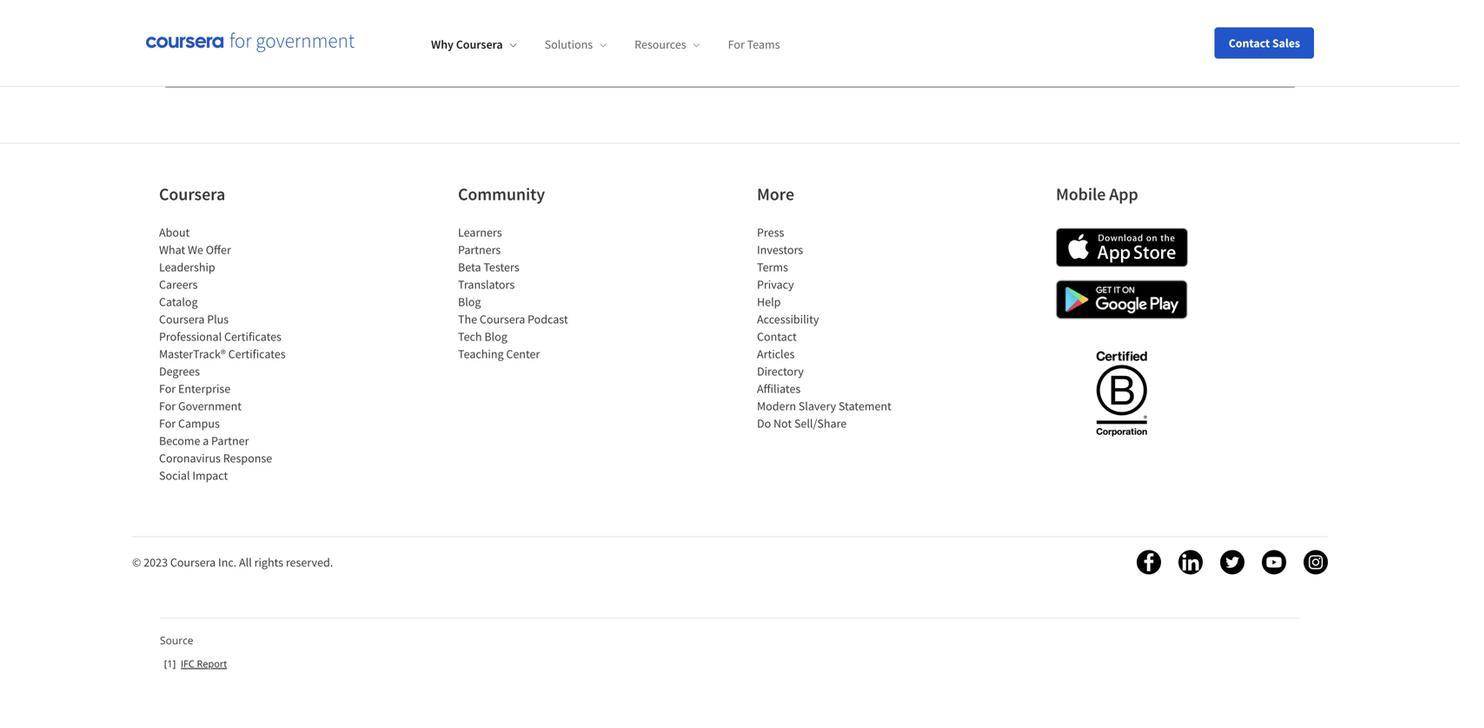Task type: describe. For each thing, give the bounding box(es) containing it.
ifc report link
[[181, 657, 227, 670]]

all
[[239, 555, 252, 571]]

we
[[188, 242, 203, 258]]

not
[[773, 416, 792, 431]]

mobile
[[1056, 183, 1106, 205]]

ifc report
[[181, 657, 227, 670]]

coursera youtube image
[[1262, 551, 1286, 575]]

sales
[[1272, 35, 1300, 51]]

press
[[757, 225, 784, 240]]

1 vertical spatial blog
[[484, 329, 507, 345]]

partners link
[[458, 242, 501, 258]]

coursera facebook image
[[1137, 551, 1161, 575]]

coursera inside learners partners beta testers translators blog the coursera podcast tech blog teaching center
[[480, 312, 525, 327]]

rights
[[254, 555, 283, 571]]

teams
[[747, 37, 780, 52]]

what we offer link
[[159, 242, 231, 258]]

translators
[[458, 277, 515, 292]]

do
[[757, 416, 771, 431]]

reserved.
[[286, 555, 333, 571]]

get it on google play image
[[1056, 280, 1188, 319]]

offer
[[206, 242, 231, 258]]

social impact link
[[159, 468, 228, 484]]

ifc
[[181, 657, 194, 670]]

testers
[[483, 259, 519, 275]]

slavery
[[798, 398, 836, 414]]

app
[[1109, 183, 1138, 205]]

become
[[159, 433, 200, 449]]

center
[[506, 346, 540, 362]]

become a partner link
[[159, 433, 249, 449]]

for down degrees link on the left
[[159, 381, 176, 397]]

© 2023 coursera inc. all rights reserved.
[[132, 555, 333, 571]]

the
[[458, 312, 477, 327]]

teaching center link
[[458, 346, 540, 362]]

leadership link
[[159, 259, 215, 275]]

list for coursera
[[159, 224, 307, 484]]

sell/share
[[794, 416, 847, 431]]

coursera linkedin image
[[1178, 551, 1203, 575]]

terms
[[757, 259, 788, 275]]

investors link
[[757, 242, 803, 258]]

terms link
[[757, 259, 788, 275]]

privacy link
[[757, 277, 794, 292]]

statement
[[839, 398, 891, 414]]

mastertrack® certificates link
[[159, 346, 286, 362]]

affiliates link
[[757, 381, 801, 397]]

coursera for government image
[[146, 33, 355, 53]]

leadership
[[159, 259, 215, 275]]

for up become
[[159, 416, 176, 431]]

podcast
[[528, 312, 568, 327]]

affiliates
[[757, 381, 801, 397]]

tech blog link
[[458, 329, 507, 345]]

resources link
[[635, 37, 700, 52]]

directory link
[[757, 364, 804, 379]]

enterprise
[[178, 381, 230, 397]]

coronavirus
[[159, 451, 221, 466]]

inc.
[[218, 555, 237, 571]]

a
[[203, 433, 209, 449]]

learners partners beta testers translators blog the coursera podcast tech blog teaching center
[[458, 225, 568, 362]]

press investors terms privacy help accessibility contact articles directory affiliates modern slavery statement do not sell/share
[[757, 225, 891, 431]]

contact inside press investors terms privacy help accessibility contact articles directory affiliates modern slavery statement do not sell/share
[[757, 329, 797, 345]]

social
[[159, 468, 190, 484]]

coursera right why
[[456, 37, 503, 52]]

learners
[[458, 225, 502, 240]]

0 vertical spatial blog
[[458, 294, 481, 310]]

solutions link
[[545, 37, 607, 52]]

professional
[[159, 329, 222, 345]]

plus
[[207, 312, 229, 327]]

careers
[[159, 277, 198, 292]]

modern slavery statement link
[[757, 398, 891, 414]]

report
[[197, 657, 227, 670]]

coursera left inc.
[[170, 555, 216, 571]]

tech
[[458, 329, 482, 345]]

contact sales
[[1229, 35, 1300, 51]]



Task type: locate. For each thing, give the bounding box(es) containing it.
1 horizontal spatial contact
[[1229, 35, 1270, 51]]

list for more
[[757, 224, 905, 432]]

do not sell/share link
[[757, 416, 847, 431]]

©
[[132, 555, 141, 571]]

press link
[[757, 225, 784, 240]]

contact sales button
[[1215, 27, 1314, 59]]

1 vertical spatial certificates
[[228, 346, 286, 362]]

privacy
[[757, 277, 794, 292]]

0 horizontal spatial blog
[[458, 294, 481, 310]]

2 list from the left
[[458, 224, 606, 363]]

list for community
[[458, 224, 606, 363]]

blog link
[[458, 294, 481, 310]]

articles
[[757, 346, 795, 362]]

directory
[[757, 364, 804, 379]]

for
[[728, 37, 745, 52], [159, 381, 176, 397], [159, 398, 176, 414], [159, 416, 176, 431]]

community
[[458, 183, 545, 205]]

blog up the
[[458, 294, 481, 310]]

blog
[[458, 294, 481, 310], [484, 329, 507, 345]]

solutions
[[545, 37, 593, 52]]

investors
[[757, 242, 803, 258]]

campus
[[178, 416, 220, 431]]

degrees link
[[159, 364, 200, 379]]

resources
[[635, 37, 686, 52]]

2 horizontal spatial list
[[757, 224, 905, 432]]

impact
[[192, 468, 228, 484]]

learners link
[[458, 225, 502, 240]]

contact up articles
[[757, 329, 797, 345]]

coursera up 'about' link at the top left of page
[[159, 183, 225, 205]]

1 horizontal spatial list
[[458, 224, 606, 363]]

accessibility
[[757, 312, 819, 327]]

for government link
[[159, 398, 242, 414]]

catalog link
[[159, 294, 198, 310]]

contact
[[1229, 35, 1270, 51], [757, 329, 797, 345]]

certificates up mastertrack® certificates link
[[224, 329, 282, 345]]

catalog
[[159, 294, 198, 310]]

logo of certified b corporation image
[[1086, 341, 1157, 445]]

source
[[160, 634, 193, 648]]

coursera plus link
[[159, 312, 229, 327]]

partners
[[458, 242, 501, 258]]

modern
[[757, 398, 796, 414]]

for campus link
[[159, 416, 220, 431]]

contact left sales
[[1229, 35, 1270, 51]]

accessibility link
[[757, 312, 819, 327]]

professional certificates link
[[159, 329, 282, 345]]

the coursera podcast link
[[458, 312, 568, 327]]

coursera instagram image
[[1304, 551, 1328, 575]]

certificates
[[224, 329, 282, 345], [228, 346, 286, 362]]

list containing learners
[[458, 224, 606, 363]]

coronavirus response link
[[159, 451, 272, 466]]

why coursera link
[[431, 37, 517, 52]]

certificates down "professional certificates" "link"
[[228, 346, 286, 362]]

for teams link
[[728, 37, 780, 52]]

0 vertical spatial contact
[[1229, 35, 1270, 51]]

government
[[178, 398, 242, 414]]

beta
[[458, 259, 481, 275]]

about what we offer leadership careers catalog coursera plus professional certificates mastertrack® certificates degrees for enterprise for government for campus become a partner coronavirus response social impact
[[159, 225, 286, 484]]

coursera inside about what we offer leadership careers catalog coursera plus professional certificates mastertrack® certificates degrees for enterprise for government for campus become a partner coronavirus response social impact
[[159, 312, 205, 327]]

3 list from the left
[[757, 224, 905, 432]]

list containing about
[[159, 224, 307, 484]]

why coursera
[[431, 37, 503, 52]]

mobile app
[[1056, 183, 1138, 205]]

list
[[159, 224, 307, 484], [458, 224, 606, 363], [757, 224, 905, 432]]

for up for campus link
[[159, 398, 176, 414]]

contact link
[[757, 329, 797, 345]]

about
[[159, 225, 190, 240]]

coursera twitter image
[[1220, 551, 1244, 575]]

0 horizontal spatial contact
[[757, 329, 797, 345]]

degrees
[[159, 364, 200, 379]]

translators link
[[458, 277, 515, 292]]

mastertrack®
[[159, 346, 226, 362]]

coursera down catalog
[[159, 312, 205, 327]]

1 horizontal spatial blog
[[484, 329, 507, 345]]

for enterprise link
[[159, 381, 230, 397]]

coursera up tech blog link
[[480, 312, 525, 327]]

0 horizontal spatial list
[[159, 224, 307, 484]]

list containing press
[[757, 224, 905, 432]]

for teams
[[728, 37, 780, 52]]

for left teams
[[728, 37, 745, 52]]

response
[[223, 451, 272, 466]]

0 vertical spatial certificates
[[224, 329, 282, 345]]

1 list from the left
[[159, 224, 307, 484]]

careers link
[[159, 277, 198, 292]]

teaching
[[458, 346, 504, 362]]

articles link
[[757, 346, 795, 362]]

contact inside button
[[1229, 35, 1270, 51]]

download on the app store image
[[1056, 228, 1188, 267]]

1 vertical spatial contact
[[757, 329, 797, 345]]

beta testers link
[[458, 259, 519, 275]]

what
[[159, 242, 185, 258]]

blog up teaching center link
[[484, 329, 507, 345]]

2023
[[144, 555, 168, 571]]

partner
[[211, 433, 249, 449]]

why
[[431, 37, 454, 52]]



Task type: vqa. For each thing, say whether or not it's contained in the screenshot.
the right Computer
no



